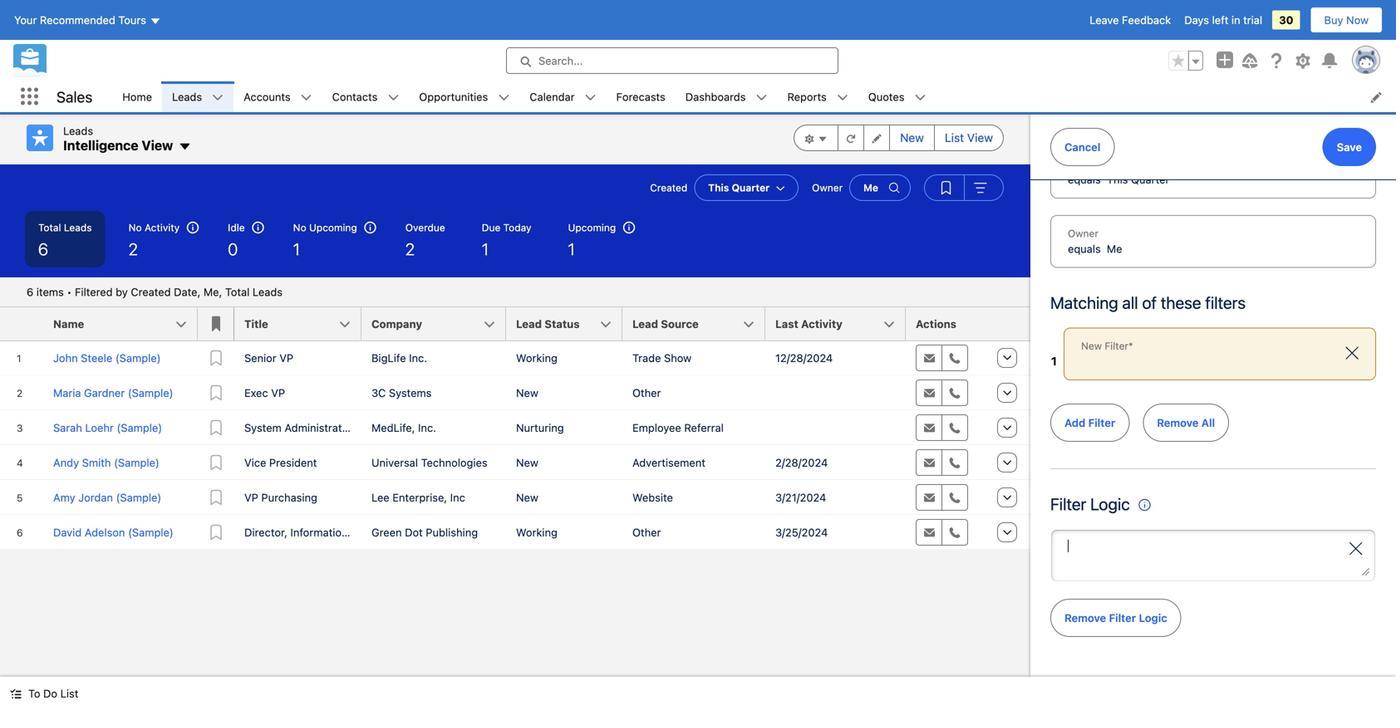 Task type: locate. For each thing, give the bounding box(es) containing it.
all
[[1202, 417, 1216, 429]]

days
[[1185, 14, 1210, 26]]

2 equals from the top
[[1068, 243, 1102, 255]]

list inside 'button'
[[60, 688, 78, 701]]

1 vertical spatial owner
[[1068, 228, 1099, 239]]

0 horizontal spatial lead
[[516, 318, 542, 331]]

matching all of these filters
[[1051, 293, 1246, 313]]

inc. right the medlife,
[[418, 422, 437, 434]]

filter inside button
[[1089, 417, 1116, 429]]

lead source column header
[[623, 308, 776, 342]]

list
[[112, 81, 1397, 112]]

0 vertical spatial owner
[[813, 182, 843, 194]]

vp right "senior"
[[280, 352, 294, 365]]

text default image inside reports list item
[[837, 92, 849, 104]]

list right the do
[[60, 688, 78, 701]]

1 horizontal spatial created
[[650, 182, 688, 194]]

activity right last
[[802, 318, 843, 331]]

vp for exec vp
[[271, 387, 285, 400]]

systems
[[389, 387, 432, 400]]

1 horizontal spatial lead
[[633, 318, 659, 331]]

reports
[[788, 91, 827, 103]]

1 horizontal spatial owner
[[1068, 228, 1099, 239]]

total inside the total leads 6
[[38, 222, 61, 234]]

other down the website
[[633, 527, 661, 539]]

view for list view
[[968, 131, 994, 145]]

1 vertical spatial vp
[[271, 387, 285, 400]]

remove all
[[1158, 417, 1216, 429]]

vp down vice
[[244, 492, 258, 504]]

group down list view button at the top right
[[925, 175, 1004, 201]]

0 vertical spatial inc.
[[409, 352, 427, 365]]

filter for add filter
[[1089, 417, 1116, 429]]

0 vertical spatial remove
[[1158, 417, 1199, 429]]

6 left items in the top of the page
[[27, 286, 33, 299]]

0 vertical spatial activity
[[145, 222, 180, 234]]

1 horizontal spatial 1
[[482, 239, 489, 259]]

0 vertical spatial equals
[[1068, 173, 1102, 186]]

1 down due
[[482, 239, 489, 259]]

no right "idle"
[[293, 222, 307, 234]]

vp purchasing
[[244, 492, 318, 504]]

filter inside button
[[1110, 612, 1137, 625]]

leads inside list item
[[172, 91, 202, 103]]

working for other
[[516, 527, 558, 539]]

me inside owner equals me
[[1107, 243, 1123, 255]]

0 horizontal spatial created
[[131, 286, 171, 299]]

owner inside owner equals me
[[1068, 228, 1099, 239]]

0 horizontal spatial 6
[[27, 286, 33, 299]]

director,
[[244, 527, 288, 539]]

0 horizontal spatial view
[[142, 138, 173, 153]]

other for new
[[633, 387, 661, 400]]

your
[[14, 14, 37, 26]]

1 vertical spatial list
[[60, 688, 78, 701]]

0 horizontal spatial total
[[38, 222, 61, 234]]

me inside button
[[864, 182, 879, 194]]

view
[[968, 131, 994, 145], [142, 138, 173, 153]]

text default image inside opportunities list item
[[498, 92, 510, 104]]

search...
[[539, 54, 583, 67]]

1 horizontal spatial 2
[[406, 239, 415, 259]]

activity for no activity
[[145, 222, 180, 234]]

by
[[116, 286, 128, 299]]

vp right exec
[[271, 387, 285, 400]]

1 horizontal spatial list
[[945, 131, 965, 145]]

0 vertical spatial working
[[516, 352, 558, 365]]

group for owner
[[925, 175, 1004, 201]]

1 horizontal spatial this
[[1107, 173, 1129, 186]]

no for 1
[[293, 222, 307, 234]]

new button
[[890, 125, 935, 151]]

text default image right contacts
[[388, 92, 399, 104]]

view down home link
[[142, 138, 173, 153]]

total right "me,"
[[225, 286, 250, 299]]

lead source button
[[623, 308, 766, 341]]

leave
[[1090, 14, 1120, 26]]

lead up the trade
[[633, 318, 659, 331]]

new right inc
[[516, 492, 539, 504]]

list right new button
[[945, 131, 965, 145]]

no for 2
[[129, 222, 142, 234]]

equals up matching at right top
[[1068, 243, 1102, 255]]

1 horizontal spatial upcoming
[[568, 222, 616, 234]]

key performance indicators group
[[0, 211, 1031, 278]]

quarter inside button
[[732, 182, 770, 194]]

3c
[[372, 387, 386, 400]]

text default image left to at the left bottom of the page
[[10, 689, 22, 701]]

lee
[[372, 492, 390, 504]]

employee
[[633, 422, 682, 434]]

1 vertical spatial remove
[[1065, 612, 1107, 625]]

new down quotes list item
[[901, 131, 925, 145]]

dashboards
[[686, 91, 746, 103]]

2 lead from the left
[[633, 318, 659, 331]]

inc. right "biglife" on the left of the page
[[409, 352, 427, 365]]

text default image inside accounts list item
[[301, 92, 312, 104]]

1 horizontal spatial no
[[293, 222, 307, 234]]

2 2 from the left
[[406, 239, 415, 259]]

1 no from the left
[[129, 222, 142, 234]]

2 text default image from the left
[[585, 92, 597, 104]]

1 other from the top
[[633, 387, 661, 400]]

no up 6 items • filtered by created date, me, total leads
[[129, 222, 142, 234]]

remove for remove all
[[1158, 417, 1199, 429]]

owner
[[813, 182, 843, 194], [1068, 228, 1099, 239]]

accounts link
[[234, 81, 301, 112]]

0 horizontal spatial 1
[[293, 239, 300, 259]]

•
[[67, 286, 72, 299]]

2 vertical spatial group
[[925, 175, 1004, 201]]

0 horizontal spatial 2
[[129, 239, 138, 259]]

vp for senior vp
[[280, 352, 294, 365]]

system administrator
[[244, 422, 353, 434]]

company
[[372, 318, 422, 331]]

0 vertical spatial 6
[[38, 239, 48, 259]]

director, information technology
[[244, 527, 409, 539]]

grid
[[0, 308, 1031, 551]]

remove inside 'button'
[[1158, 417, 1199, 429]]

0
[[228, 239, 238, 259]]

text default image for quotes
[[915, 92, 927, 104]]

created left the this quarter
[[650, 182, 688, 194]]

text default image right quotes on the top of page
[[915, 92, 927, 104]]

exec vp
[[244, 387, 285, 400]]

opportunities list item
[[409, 81, 520, 112]]

list view button
[[935, 125, 1004, 151]]

0 vertical spatial vp
[[280, 352, 294, 365]]

referral
[[685, 422, 724, 434]]

1 horizontal spatial logic
[[1140, 612, 1168, 625]]

days left in trial
[[1185, 14, 1263, 26]]

0 horizontal spatial text default image
[[301, 92, 312, 104]]

1 cell from the top
[[766, 376, 906, 411]]

1 vertical spatial inc.
[[418, 422, 437, 434]]

activity up 6 items • filtered by created date, me, total leads
[[145, 222, 180, 234]]

equals inside owner equals me
[[1068, 243, 1102, 255]]

text default image for reports
[[837, 92, 849, 104]]

green
[[372, 527, 402, 539]]

total up items in the top of the page
[[38, 222, 61, 234]]

accounts list item
[[234, 81, 322, 112]]

show
[[664, 352, 692, 365]]

company column header
[[362, 308, 516, 342]]

lead left status on the left top of page
[[516, 318, 542, 331]]

remove inside button
[[1065, 612, 1107, 625]]

2/28/2024
[[776, 457, 828, 469]]

filters
[[1206, 293, 1246, 313]]

calendar
[[530, 91, 575, 103]]

3 1 from the left
[[568, 239, 575, 259]]

2 1 from the left
[[482, 239, 489, 259]]

1 horizontal spatial text default image
[[585, 92, 597, 104]]

save button
[[1323, 128, 1377, 166]]

group for leads
[[794, 125, 1004, 151]]

buy now button
[[1311, 7, 1384, 33]]

1 vertical spatial logic
[[1140, 612, 1168, 625]]

0 horizontal spatial quarter
[[732, 182, 770, 194]]

3 text default image from the left
[[915, 92, 927, 104]]

1 horizontal spatial total
[[225, 286, 250, 299]]

this
[[1107, 173, 1129, 186], [709, 182, 730, 194]]

6 up items in the top of the page
[[38, 239, 48, 259]]

1 vertical spatial activity
[[802, 318, 843, 331]]

remove for remove filter logic
[[1065, 612, 1107, 625]]

source
[[661, 318, 699, 331]]

sales
[[57, 88, 93, 106]]

view right new button
[[968, 131, 994, 145]]

new left *
[[1082, 340, 1103, 352]]

0 vertical spatial logic
[[1091, 495, 1131, 514]]

1 vertical spatial total
[[225, 286, 250, 299]]

new up "nurturing"
[[516, 387, 539, 400]]

website
[[633, 492, 673, 504]]

group containing new
[[794, 125, 1004, 151]]

1 for upcoming
[[568, 239, 575, 259]]

1 vertical spatial other
[[633, 527, 661, 539]]

0 horizontal spatial no
[[129, 222, 142, 234]]

quarter
[[1132, 173, 1170, 186], [732, 182, 770, 194]]

1 horizontal spatial view
[[968, 131, 994, 145]]

1 vertical spatial group
[[794, 125, 1004, 151]]

text default image right calendar on the top
[[585, 92, 597, 104]]

leads
[[172, 91, 202, 103], [63, 125, 93, 137], [64, 222, 92, 234], [253, 286, 283, 299]]

text default image left calendar link
[[498, 92, 510, 104]]

forecasts
[[617, 91, 666, 103]]

created right by
[[131, 286, 171, 299]]

0 vertical spatial group
[[1169, 51, 1204, 71]]

biglife inc.
[[372, 352, 427, 365]]

1 horizontal spatial 6
[[38, 239, 48, 259]]

0 vertical spatial other
[[633, 387, 661, 400]]

0 horizontal spatial me
[[864, 182, 879, 194]]

cell up 2/28/2024
[[766, 411, 906, 446]]

name
[[53, 318, 84, 331]]

new down "nurturing"
[[516, 457, 539, 469]]

group down the days at the right top
[[1169, 51, 1204, 71]]

today
[[504, 222, 532, 234]]

text default image right accounts
[[301, 92, 312, 104]]

text default image
[[212, 92, 224, 104], [388, 92, 399, 104], [498, 92, 510, 104], [756, 92, 768, 104], [837, 92, 849, 104], [178, 140, 191, 154], [10, 689, 22, 701]]

text default image left accounts "link" on the top
[[212, 92, 224, 104]]

group down quotes list item
[[794, 125, 1004, 151]]

new
[[901, 131, 925, 145], [1082, 340, 1103, 352], [516, 387, 539, 400], [516, 457, 539, 469], [516, 492, 539, 504]]

owner left me button
[[813, 182, 843, 194]]

home link
[[112, 81, 162, 112]]

no
[[129, 222, 142, 234], [293, 222, 307, 234]]

advertisement
[[633, 457, 706, 469]]

2 down no activity
[[129, 239, 138, 259]]

text default image inside dashboards list item
[[756, 92, 768, 104]]

other down the trade
[[633, 387, 661, 400]]

0 horizontal spatial list
[[60, 688, 78, 701]]

activity
[[145, 222, 180, 234], [802, 318, 843, 331]]

name button
[[43, 308, 198, 341]]

0 horizontal spatial remove
[[1065, 612, 1107, 625]]

2 horizontal spatial text default image
[[915, 92, 927, 104]]

1 1 from the left
[[293, 239, 300, 259]]

2 cell from the top
[[766, 411, 906, 446]]

1 vertical spatial equals
[[1068, 243, 1102, 255]]

do
[[43, 688, 57, 701]]

leads up •
[[64, 222, 92, 234]]

lead source
[[633, 318, 699, 331]]

1 down no upcoming
[[293, 239, 300, 259]]

1 text default image from the left
[[301, 92, 312, 104]]

2 upcoming from the left
[[568, 222, 616, 234]]

text default image inside calendar list item
[[585, 92, 597, 104]]

text default image down leads link
[[178, 140, 191, 154]]

1 right due today 1
[[568, 239, 575, 259]]

new for advertisement
[[516, 457, 539, 469]]

1 horizontal spatial me
[[1107, 243, 1123, 255]]

cell for new
[[766, 376, 906, 411]]

2 vertical spatial vp
[[244, 492, 258, 504]]

2
[[129, 239, 138, 259], [406, 239, 415, 259]]

text default image inside leads list item
[[212, 92, 224, 104]]

0 vertical spatial me
[[864, 182, 879, 194]]

total
[[38, 222, 61, 234], [225, 286, 250, 299]]

inc. for medlife, inc.
[[418, 422, 437, 434]]

view inside button
[[968, 131, 994, 145]]

equals
[[1068, 173, 1102, 186], [1068, 243, 1102, 255]]

1 vertical spatial working
[[516, 527, 558, 539]]

text default image for accounts
[[301, 92, 312, 104]]

0 horizontal spatial activity
[[145, 222, 180, 234]]

2 no from the left
[[293, 222, 307, 234]]

*
[[1129, 340, 1134, 352]]

new for website
[[516, 492, 539, 504]]

cell
[[766, 376, 906, 411], [766, 411, 906, 446]]

reports list item
[[778, 81, 859, 112]]

no upcoming
[[293, 222, 357, 234]]

cell down 12/28/2024 on the right of page
[[766, 376, 906, 411]]

2 inside overdue 2
[[406, 239, 415, 259]]

1 lead from the left
[[516, 318, 542, 331]]

1 working from the top
[[516, 352, 558, 365]]

dashboards list item
[[676, 81, 778, 112]]

2 down overdue
[[406, 239, 415, 259]]

0 horizontal spatial this
[[709, 182, 730, 194]]

row number image
[[0, 308, 43, 341]]

home
[[122, 91, 152, 103]]

text default image
[[301, 92, 312, 104], [585, 92, 597, 104], [915, 92, 927, 104]]

left
[[1213, 14, 1229, 26]]

medlife,
[[372, 422, 415, 434]]

equals down cancel button
[[1068, 173, 1102, 186]]

activity inside button
[[802, 318, 843, 331]]

lee enterprise, inc
[[372, 492, 465, 504]]

2 horizontal spatial 1
[[568, 239, 575, 259]]

text default image left reports
[[756, 92, 768, 104]]

leads right home
[[172, 91, 202, 103]]

cell for nurturing
[[766, 411, 906, 446]]

1 vertical spatial me
[[1107, 243, 1123, 255]]

working for trade show
[[516, 352, 558, 365]]

due today 1
[[482, 222, 532, 259]]

remove filter logic button
[[1051, 599, 1182, 638]]

0 horizontal spatial upcoming
[[309, 222, 357, 234]]

None text field
[[1051, 530, 1377, 583]]

3/25/2024
[[776, 527, 828, 539]]

contacts link
[[322, 81, 388, 112]]

1
[[293, 239, 300, 259], [482, 239, 489, 259], [568, 239, 575, 259]]

group
[[1169, 51, 1204, 71], [794, 125, 1004, 151], [925, 175, 1004, 201]]

text default image right reports
[[837, 92, 849, 104]]

text default image inside "contacts" list item
[[388, 92, 399, 104]]

0 vertical spatial total
[[38, 222, 61, 234]]

enterprise,
[[393, 492, 447, 504]]

1 horizontal spatial activity
[[802, 318, 843, 331]]

owner down equals this quarter
[[1068, 228, 1099, 239]]

activity for last activity
[[802, 318, 843, 331]]

lead for lead source
[[633, 318, 659, 331]]

1 horizontal spatial remove
[[1158, 417, 1199, 429]]

0 horizontal spatial owner
[[813, 182, 843, 194]]

3/21/2024
[[776, 492, 827, 504]]

text default image inside quotes list item
[[915, 92, 927, 104]]

0 vertical spatial list
[[945, 131, 965, 145]]

2 other from the top
[[633, 527, 661, 539]]

2 working from the top
[[516, 527, 558, 539]]

0 horizontal spatial logic
[[1091, 495, 1131, 514]]

1 for no upcoming
[[293, 239, 300, 259]]

activity inside key performance indicators group
[[145, 222, 180, 234]]



Task type: describe. For each thing, give the bounding box(es) containing it.
1 2 from the left
[[129, 239, 138, 259]]

actions column header
[[906, 308, 989, 342]]

technologies
[[421, 457, 488, 469]]

lead status button
[[506, 308, 623, 341]]

trade
[[633, 352, 661, 365]]

leads list item
[[162, 81, 234, 112]]

contacts
[[332, 91, 378, 103]]

other for working
[[633, 527, 661, 539]]

filter for remove filter logic
[[1110, 612, 1137, 625]]

no activity
[[129, 222, 180, 234]]

6 items • filtered by created date, me, total leads
[[27, 286, 283, 299]]

add
[[1065, 417, 1086, 429]]

your recommended tours button
[[13, 7, 162, 33]]

technology
[[351, 527, 409, 539]]

title column header
[[234, 308, 372, 342]]

1 vertical spatial 6
[[27, 286, 33, 299]]

lead for lead status
[[516, 318, 542, 331]]

list containing home
[[112, 81, 1397, 112]]

leads inside the total leads 6
[[64, 222, 92, 234]]

30
[[1280, 14, 1294, 26]]

add filter button
[[1051, 404, 1130, 442]]

recommended
[[40, 14, 115, 26]]

president
[[269, 457, 317, 469]]

medlife, inc.
[[372, 422, 437, 434]]

search... button
[[506, 47, 839, 74]]

buy
[[1325, 14, 1344, 26]]

information
[[291, 527, 348, 539]]

tours
[[118, 14, 146, 26]]

filter logic
[[1051, 495, 1131, 514]]

company button
[[362, 308, 506, 341]]

trial
[[1244, 14, 1263, 26]]

leads link
[[162, 81, 212, 112]]

buy now
[[1325, 14, 1369, 26]]

vice president
[[244, 457, 317, 469]]

universal
[[372, 457, 418, 469]]

opportunities
[[419, 91, 488, 103]]

1 upcoming from the left
[[309, 222, 357, 234]]

new for other
[[516, 387, 539, 400]]

due
[[482, 222, 501, 234]]

intelligence view
[[63, 138, 173, 153]]

cancel button
[[1051, 128, 1115, 166]]

feedback
[[1123, 14, 1172, 26]]

new filter *
[[1082, 340, 1134, 352]]

lead status
[[516, 318, 580, 331]]

list view
[[945, 131, 994, 145]]

action image
[[989, 308, 1031, 341]]

universal technologies
[[372, 457, 488, 469]]

calendar list item
[[520, 81, 607, 112]]

last activity
[[776, 318, 843, 331]]

green dot publishing
[[372, 527, 478, 539]]

of
[[1143, 293, 1157, 313]]

publishing
[[426, 527, 478, 539]]

these
[[1161, 293, 1202, 313]]

row number column header
[[0, 308, 43, 342]]

1 equals from the top
[[1068, 173, 1102, 186]]

owner for owner
[[813, 182, 843, 194]]

total leads 6
[[38, 222, 92, 259]]

new inside new button
[[901, 131, 925, 145]]

intelligence
[[63, 138, 139, 153]]

1 horizontal spatial quarter
[[1132, 173, 1170, 186]]

owner for owner equals me
[[1068, 228, 1099, 239]]

quotes list item
[[859, 81, 937, 112]]

title button
[[234, 308, 362, 341]]

text default image for calendar
[[585, 92, 597, 104]]

owner equals me
[[1068, 228, 1123, 255]]

nurturing
[[516, 422, 564, 434]]

forecasts link
[[607, 81, 676, 112]]

now
[[1347, 14, 1369, 26]]

idle
[[228, 222, 245, 234]]

text default image for contacts
[[388, 92, 399, 104]]

important column header
[[198, 308, 234, 342]]

senior
[[244, 352, 277, 365]]

leave feedback
[[1090, 14, 1172, 26]]

filter for new filter *
[[1105, 340, 1129, 352]]

biglife
[[372, 352, 406, 365]]

overdue
[[406, 222, 445, 234]]

contacts list item
[[322, 81, 409, 112]]

remove filter logic
[[1065, 612, 1168, 625]]

logic inside button
[[1140, 612, 1168, 625]]

remove all button
[[1143, 404, 1230, 442]]

me button
[[850, 175, 911, 201]]

reports link
[[778, 81, 837, 112]]

text default image for dashboards
[[756, 92, 768, 104]]

6 items • filtered by created date, me, total leads status
[[27, 286, 283, 299]]

3c systems
[[372, 387, 432, 400]]

to do list button
[[0, 678, 88, 711]]

employee referral
[[633, 422, 724, 434]]

to
[[28, 688, 40, 701]]

last
[[776, 318, 799, 331]]

action column header
[[989, 308, 1031, 342]]

text default image for opportunities
[[498, 92, 510, 104]]

exec
[[244, 387, 268, 400]]

to do list
[[28, 688, 78, 701]]

0 vertical spatial created
[[650, 182, 688, 194]]

text default image for leads
[[212, 92, 224, 104]]

opportunities link
[[409, 81, 498, 112]]

1 vertical spatial created
[[131, 286, 171, 299]]

save
[[1338, 141, 1363, 153]]

quotes link
[[859, 81, 915, 112]]

system
[[244, 422, 282, 434]]

inc
[[450, 492, 465, 504]]

leave feedback link
[[1090, 14, 1172, 26]]

items
[[36, 286, 64, 299]]

list inside button
[[945, 131, 965, 145]]

name column header
[[43, 308, 208, 342]]

grid containing name
[[0, 308, 1031, 551]]

leads up title at the left of the page
[[253, 286, 283, 299]]

in
[[1232, 14, 1241, 26]]

view for intelligence view
[[142, 138, 173, 153]]

calendar link
[[520, 81, 585, 112]]

6 inside the total leads 6
[[38, 239, 48, 259]]

actions
[[916, 318, 957, 331]]

inc. for biglife inc.
[[409, 352, 427, 365]]

this inside button
[[709, 182, 730, 194]]

last activity column header
[[766, 308, 916, 342]]

leads up intelligence
[[63, 125, 93, 137]]

1 inside due today 1
[[482, 239, 489, 259]]

12/28/2024
[[776, 352, 833, 365]]

all
[[1123, 293, 1139, 313]]

matching
[[1051, 293, 1119, 313]]

lead status column header
[[506, 308, 633, 342]]

text default image inside 'to do list' 'button'
[[10, 689, 22, 701]]



Task type: vqa. For each thing, say whether or not it's contained in the screenshot.
Contacts owned by me and created in the last 90 days's 'Contacts'
no



